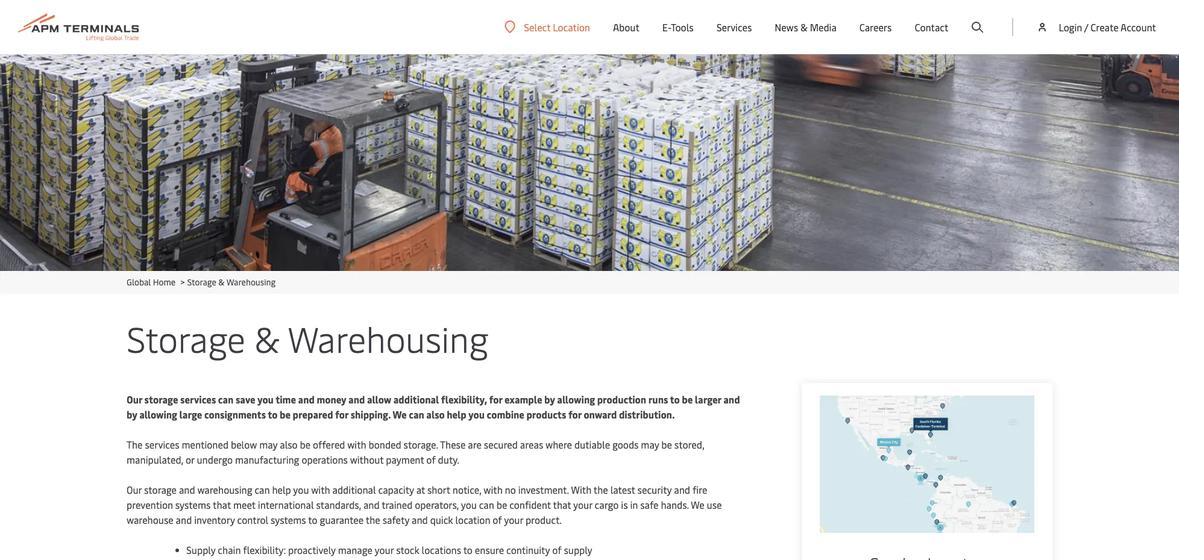 Task type: describe. For each thing, give the bounding box(es) containing it.
services
[[717, 21, 752, 34]]

you right save
[[257, 393, 274, 406]]

0 vertical spatial the
[[594, 484, 608, 497]]

0 horizontal spatial allowing
[[139, 408, 177, 421]]

stock
[[396, 544, 420, 557]]

confident
[[510, 499, 551, 512]]

capacity
[[378, 484, 414, 497]]

cargo
[[595, 499, 619, 512]]

hands. we
[[661, 499, 705, 512]]

our storage and warehousing can help you with additional capacity at short notice, with no investment. with the latest security and fire prevention systems that meet international standards, and trained operators, you can be confident that your cargo is in safe hands. we use warehouse and inventory control systems to guarantee the safety and quick location of your product.
[[127, 484, 722, 527]]

be down time
[[280, 408, 291, 421]]

manipulated,
[[127, 453, 183, 467]]

2 horizontal spatial for
[[569, 408, 582, 421]]

to right the "runs"
[[670, 393, 680, 406]]

1 vertical spatial your
[[504, 514, 523, 527]]

storage.
[[404, 438, 438, 452]]

stored,
[[675, 438, 705, 452]]

money
[[317, 393, 346, 406]]

can up consignments
[[218, 393, 234, 406]]

chain
[[218, 544, 241, 557]]

save
[[236, 393, 255, 406]]

flexibility:
[[243, 544, 286, 557]]

0 horizontal spatial warehousing
[[227, 277, 276, 288]]

undergo
[[197, 453, 233, 467]]

create
[[1091, 21, 1119, 34]]

location
[[456, 514, 490, 527]]

large
[[179, 408, 202, 421]]

can up location
[[479, 499, 494, 512]]

/
[[1085, 21, 1089, 34]]

ensure
[[475, 544, 504, 557]]

short
[[428, 484, 450, 497]]

and left quick
[[412, 514, 428, 527]]

duty.
[[438, 453, 460, 467]]

login
[[1059, 21, 1083, 34]]

operators,
[[415, 499, 459, 512]]

is
[[621, 499, 628, 512]]

these
[[440, 438, 466, 452]]

careers
[[860, 21, 892, 34]]

contact button
[[915, 0, 949, 54]]

account
[[1121, 21, 1156, 34]]

with inside the services mentioned below may also be offered with bonded storage. these are secured areas where dutiable goods may be stored, manipulated, or undergo manufacturing operations without payment of duty.
[[347, 438, 366, 452]]

e-tools
[[663, 21, 694, 34]]

in
[[630, 499, 638, 512]]

supply chain flexibility: proactively manage your stock locations to ensure continuity of supply
[[186, 544, 593, 557]]

without
[[350, 453, 384, 467]]

login / create account
[[1059, 21, 1156, 34]]

allow
[[367, 393, 391, 406]]

you down flexibility,
[[468, 408, 485, 421]]

onward
[[584, 408, 617, 421]]

latest
[[611, 484, 635, 497]]

and up prepared
[[298, 393, 315, 406]]

the
[[127, 438, 143, 452]]

and up shipping.
[[349, 393, 365, 406]]

supply
[[564, 544, 593, 557]]

0 vertical spatial allowing
[[557, 393, 595, 406]]

>
[[181, 277, 185, 288]]

find services offered by apm terminals globally image
[[820, 396, 1035, 534]]

production
[[597, 393, 646, 406]]

1 horizontal spatial warehousing
[[288, 315, 489, 362]]

2 that from the left
[[553, 499, 571, 512]]

warehousing
[[197, 484, 252, 497]]

1 horizontal spatial systems
[[271, 514, 306, 527]]

to left the ensure
[[463, 544, 473, 557]]

can right we
[[409, 408, 424, 421]]

can up meet
[[255, 484, 270, 497]]

0 horizontal spatial with
[[311, 484, 330, 497]]

at
[[416, 484, 425, 497]]

dutiable
[[575, 438, 610, 452]]

trained
[[382, 499, 413, 512]]

prevention
[[127, 499, 173, 512]]

be left larger
[[682, 393, 693, 406]]

reefer storage vado italy image
[[0, 54, 1179, 271]]

time
[[276, 393, 296, 406]]

global home link
[[127, 277, 176, 288]]

we
[[393, 408, 407, 421]]

and up hands. we
[[674, 484, 690, 497]]

help inside our storage services can save you time and money and allow additional flexibility, for example by allowing production runs to be larger and by allowing large consignments to be prepared for shipping. we can also help you combine products for onward distribution.
[[447, 408, 467, 421]]

and left inventory
[[176, 514, 192, 527]]

0 vertical spatial your
[[573, 499, 593, 512]]

supply
[[186, 544, 216, 557]]

help inside our storage and warehousing can help you with additional capacity at short notice, with no investment. with the latest security and fire prevention systems that meet international standards, and trained operators, you can be confident that your cargo is in safe hands. we use warehouse and inventory control systems to guarantee the safety and quick location of your product.
[[272, 484, 291, 497]]

about button
[[613, 0, 640, 54]]

product.
[[526, 514, 562, 527]]

1 vertical spatial &
[[218, 277, 225, 288]]

also inside our storage services can save you time and money and allow additional flexibility, for example by allowing production runs to be larger and by allowing large consignments to be prepared for shipping. we can also help you combine products for onward distribution.
[[426, 408, 445, 421]]

location
[[553, 20, 590, 33]]

combine
[[487, 408, 524, 421]]

manufacturing
[[235, 453, 299, 467]]

login / create account link
[[1037, 0, 1156, 54]]

news & media
[[775, 21, 837, 34]]

payment
[[386, 453, 424, 467]]

where
[[546, 438, 572, 452]]

storage for and
[[144, 484, 177, 497]]

runs
[[649, 393, 668, 406]]

locations
[[422, 544, 461, 557]]

security
[[638, 484, 672, 497]]

and down or
[[179, 484, 195, 497]]

with
[[571, 484, 592, 497]]

services button
[[717, 0, 752, 54]]

you up "international"
[[293, 484, 309, 497]]

careers button
[[860, 0, 892, 54]]

the services mentioned below may also be offered with bonded storage. these are secured areas where dutiable goods may be stored, manipulated, or undergo manufacturing operations without payment of duty.
[[127, 438, 705, 467]]



Task type: vqa. For each thing, say whether or not it's contained in the screenshot.
Duty.
yes



Task type: locate. For each thing, give the bounding box(es) containing it.
of inside our storage and warehousing can help you with additional capacity at short notice, with no investment. with the latest security and fire prevention systems that meet international standards, and trained operators, you can be confident that your cargo is in safe hands. we use warehouse and inventory control systems to guarantee the safety and quick location of your product.
[[493, 514, 502, 527]]

can
[[218, 393, 234, 406], [409, 408, 424, 421], [255, 484, 270, 497], [479, 499, 494, 512]]

1 vertical spatial services
[[145, 438, 179, 452]]

0 vertical spatial also
[[426, 408, 445, 421]]

safe
[[640, 499, 659, 512]]

1 vertical spatial systems
[[271, 514, 306, 527]]

our
[[127, 393, 142, 406], [127, 484, 142, 497]]

0 horizontal spatial for
[[335, 408, 349, 421]]

fire
[[693, 484, 708, 497]]

0 vertical spatial additional
[[394, 393, 439, 406]]

the up cargo
[[594, 484, 608, 497]]

global home > storage & warehousing
[[127, 277, 276, 288]]

additional up we
[[394, 393, 439, 406]]

0 vertical spatial &
[[801, 21, 808, 34]]

your left stock
[[375, 544, 394, 557]]

2 horizontal spatial &
[[801, 21, 808, 34]]

by
[[545, 393, 555, 406], [127, 408, 137, 421]]

of
[[427, 453, 436, 467], [493, 514, 502, 527], [552, 544, 562, 557]]

1 horizontal spatial of
[[493, 514, 502, 527]]

0 horizontal spatial the
[[366, 514, 380, 527]]

1 horizontal spatial the
[[594, 484, 608, 497]]

select location
[[524, 20, 590, 33]]

storage down >
[[127, 315, 246, 362]]

guarantee
[[320, 514, 364, 527]]

to left 'guarantee' at bottom left
[[308, 514, 318, 527]]

0 vertical spatial storage
[[144, 393, 178, 406]]

home
[[153, 277, 176, 288]]

manage
[[338, 544, 373, 557]]

quick
[[430, 514, 453, 527]]

0 horizontal spatial your
[[375, 544, 394, 557]]

and right larger
[[724, 393, 740, 406]]

of left duty.
[[427, 453, 436, 467]]

consignments
[[204, 408, 266, 421]]

0 horizontal spatial that
[[213, 499, 231, 512]]

additional inside our storage services can save you time and money and allow additional flexibility, for example by allowing production runs to be larger and by allowing large consignments to be prepared for shipping. we can also help you combine products for onward distribution.
[[394, 393, 439, 406]]

be
[[682, 393, 693, 406], [280, 408, 291, 421], [300, 438, 311, 452], [662, 438, 672, 452], [497, 499, 507, 512]]

1 horizontal spatial may
[[641, 438, 659, 452]]

to down time
[[268, 408, 278, 421]]

may right goods
[[641, 438, 659, 452]]

2 our from the top
[[127, 484, 142, 497]]

2 vertical spatial of
[[552, 544, 562, 557]]

for
[[489, 393, 503, 406], [335, 408, 349, 421], [569, 408, 582, 421]]

warehousing
[[227, 277, 276, 288], [288, 315, 489, 362]]

the left safety
[[366, 514, 380, 527]]

1 vertical spatial storage
[[127, 315, 246, 362]]

& for news
[[801, 21, 808, 34]]

1 vertical spatial the
[[366, 514, 380, 527]]

0 horizontal spatial additional
[[333, 484, 376, 497]]

0 vertical spatial storage
[[187, 277, 216, 288]]

storage inside our storage services can save you time and money and allow additional flexibility, for example by allowing production runs to be larger and by allowing large consignments to be prepared for shipping. we can also help you combine products for onward distribution.
[[144, 393, 178, 406]]

0 horizontal spatial of
[[427, 453, 436, 467]]

0 horizontal spatial by
[[127, 408, 137, 421]]

storage
[[187, 277, 216, 288], [127, 315, 246, 362]]

warehouse
[[127, 514, 173, 527]]

services
[[180, 393, 216, 406], [145, 438, 179, 452]]

our inside our storage and warehousing can help you with additional capacity at short notice, with no investment. with the latest security and fire prevention systems that meet international standards, and trained operators, you can be confident that your cargo is in safe hands. we use warehouse and inventory control systems to guarantee the safety and quick location of your product.
[[127, 484, 142, 497]]

additional inside our storage and warehousing can help you with additional capacity at short notice, with no investment. with the latest security and fire prevention systems that meet international standards, and trained operators, you can be confident that your cargo is in safe hands. we use warehouse and inventory control systems to guarantee the safety and quick location of your product.
[[333, 484, 376, 497]]

notice,
[[453, 484, 481, 497]]

and left trained
[[364, 499, 380, 512]]

by up the
[[127, 408, 137, 421]]

international
[[258, 499, 314, 512]]

0 vertical spatial systems
[[175, 499, 211, 512]]

shipping.
[[351, 408, 391, 421]]

storage right >
[[187, 277, 216, 288]]

global
[[127, 277, 151, 288]]

1 vertical spatial by
[[127, 408, 137, 421]]

services inside the services mentioned below may also be offered with bonded storage. these are secured areas where dutiable goods may be stored, manipulated, or undergo manufacturing operations without payment of duty.
[[145, 438, 179, 452]]

2 horizontal spatial of
[[552, 544, 562, 557]]

1 vertical spatial our
[[127, 484, 142, 497]]

0 vertical spatial help
[[447, 408, 467, 421]]

2 storage from the top
[[144, 484, 177, 497]]

1 may from the left
[[259, 438, 278, 452]]

be left stored,
[[662, 438, 672, 452]]

1 vertical spatial of
[[493, 514, 502, 527]]

1 horizontal spatial also
[[426, 408, 445, 421]]

1 horizontal spatial help
[[447, 408, 467, 421]]

larger
[[695, 393, 722, 406]]

additional up standards,
[[333, 484, 376, 497]]

allowing left large
[[139, 408, 177, 421]]

2 horizontal spatial your
[[573, 499, 593, 512]]

areas
[[520, 438, 543, 452]]

you down the notice,
[[461, 499, 477, 512]]

1 horizontal spatial allowing
[[557, 393, 595, 406]]

0 horizontal spatial may
[[259, 438, 278, 452]]

that up product.
[[553, 499, 571, 512]]

storage
[[144, 393, 178, 406], [144, 484, 177, 497]]

our for our storage and warehousing can help you with additional capacity at short notice, with no investment. with the latest security and fire prevention systems that meet international standards, and trained operators, you can be confident that your cargo is in safe hands. we use warehouse and inventory control systems to guarantee the safety and quick location of your product.
[[127, 484, 142, 497]]

with
[[347, 438, 366, 452], [311, 484, 330, 497], [484, 484, 503, 497]]

services inside our storage services can save you time and money and allow additional flexibility, for example by allowing production runs to be larger and by allowing large consignments to be prepared for shipping. we can also help you combine products for onward distribution.
[[180, 393, 216, 406]]

also inside the services mentioned below may also be offered with bonded storage. these are secured areas where dutiable goods may be stored, manipulated, or undergo manufacturing operations without payment of duty.
[[280, 438, 298, 452]]

& for storage
[[254, 315, 280, 362]]

storage & warehousing
[[127, 315, 489, 362]]

standards,
[[316, 499, 361, 512]]

your
[[573, 499, 593, 512], [504, 514, 523, 527], [375, 544, 394, 557]]

1 vertical spatial warehousing
[[288, 315, 489, 362]]

1 horizontal spatial that
[[553, 499, 571, 512]]

1 horizontal spatial services
[[180, 393, 216, 406]]

1 vertical spatial also
[[280, 438, 298, 452]]

our for our storage services can save you time and money and allow additional flexibility, for example by allowing production runs to be larger and by allowing large consignments to be prepared for shipping. we can also help you combine products for onward distribution.
[[127, 393, 142, 406]]

1 vertical spatial storage
[[144, 484, 177, 497]]

e-
[[663, 21, 671, 34]]

0 horizontal spatial also
[[280, 438, 298, 452]]

the
[[594, 484, 608, 497], [366, 514, 380, 527]]

investment.
[[518, 484, 569, 497]]

goods
[[613, 438, 639, 452]]

for up combine
[[489, 393, 503, 406]]

prepared
[[293, 408, 333, 421]]

help down flexibility,
[[447, 408, 467, 421]]

to inside our storage and warehousing can help you with additional capacity at short notice, with no investment. with the latest security and fire prevention systems that meet international standards, and trained operators, you can be confident that your cargo is in safe hands. we use warehouse and inventory control systems to guarantee the safety and quick location of your product.
[[308, 514, 318, 527]]

select
[[524, 20, 551, 33]]

and
[[298, 393, 315, 406], [349, 393, 365, 406], [724, 393, 740, 406], [179, 484, 195, 497], [674, 484, 690, 497], [364, 499, 380, 512], [176, 514, 192, 527], [412, 514, 428, 527]]

of left supply
[[552, 544, 562, 557]]

safety
[[383, 514, 410, 527]]

also up manufacturing
[[280, 438, 298, 452]]

are
[[468, 438, 482, 452]]

allowing up onward
[[557, 393, 595, 406]]

0 vertical spatial our
[[127, 393, 142, 406]]

2 may from the left
[[641, 438, 659, 452]]

products
[[527, 408, 566, 421]]

be inside our storage and warehousing can help you with additional capacity at short notice, with no investment. with the latest security and fire prevention systems that meet international standards, and trained operators, you can be confident that your cargo is in safe hands. we use warehouse and inventory control systems to guarantee the safety and quick location of your product.
[[497, 499, 507, 512]]

0 horizontal spatial services
[[145, 438, 179, 452]]

with up without
[[347, 438, 366, 452]]

be down no
[[497, 499, 507, 512]]

1 vertical spatial help
[[272, 484, 291, 497]]

example
[[505, 393, 542, 406]]

storage inside our storage and warehousing can help you with additional capacity at short notice, with no investment. with the latest security and fire prevention systems that meet international standards, and trained operators, you can be confident that your cargo is in safe hands. we use warehouse and inventory control systems to guarantee the safety and quick location of your product.
[[144, 484, 177, 497]]

1 horizontal spatial additional
[[394, 393, 439, 406]]

1 our from the top
[[127, 393, 142, 406]]

of inside the services mentioned below may also be offered with bonded storage. these are secured areas where dutiable goods may be stored, manipulated, or undergo manufacturing operations without payment of duty.
[[427, 453, 436, 467]]

offered
[[313, 438, 345, 452]]

be left offered
[[300, 438, 311, 452]]

your down with on the bottom of page
[[573, 499, 593, 512]]

1 horizontal spatial your
[[504, 514, 523, 527]]

or
[[186, 453, 195, 467]]

by up products at the bottom left
[[545, 393, 555, 406]]

operations
[[302, 453, 348, 467]]

1 horizontal spatial by
[[545, 393, 555, 406]]

1 horizontal spatial for
[[489, 393, 503, 406]]

0 horizontal spatial help
[[272, 484, 291, 497]]

services up large
[[180, 393, 216, 406]]

1 horizontal spatial &
[[254, 315, 280, 362]]

allowing
[[557, 393, 595, 406], [139, 408, 177, 421]]

proactively
[[288, 544, 336, 557]]

bonded
[[369, 438, 401, 452]]

0 horizontal spatial systems
[[175, 499, 211, 512]]

0 vertical spatial of
[[427, 453, 436, 467]]

inventory
[[194, 514, 235, 527]]

1 vertical spatial additional
[[333, 484, 376, 497]]

help
[[447, 408, 467, 421], [272, 484, 291, 497]]

0 vertical spatial warehousing
[[227, 277, 276, 288]]

media
[[810, 21, 837, 34]]

about
[[613, 21, 640, 34]]

1 vertical spatial allowing
[[139, 408, 177, 421]]

storage for services
[[144, 393, 178, 406]]

your down confident
[[504, 514, 523, 527]]

with left no
[[484, 484, 503, 497]]

0 vertical spatial by
[[545, 393, 555, 406]]

0 horizontal spatial &
[[218, 277, 225, 288]]

0 vertical spatial services
[[180, 393, 216, 406]]

also
[[426, 408, 445, 421], [280, 438, 298, 452]]

& inside dropdown button
[[801, 21, 808, 34]]

may up manufacturing
[[259, 438, 278, 452]]

systems up inventory
[[175, 499, 211, 512]]

tools
[[671, 21, 694, 34]]

services up 'manipulated,'
[[145, 438, 179, 452]]

systems down "international"
[[271, 514, 306, 527]]

meet
[[233, 499, 256, 512]]

1 horizontal spatial with
[[347, 438, 366, 452]]

1 storage from the top
[[144, 393, 178, 406]]

also down flexibility,
[[426, 408, 445, 421]]

our storage services can save you time and money and allow additional flexibility, for example by allowing production runs to be larger and by allowing large consignments to be prepared for shipping. we can also help you combine products for onward distribution.
[[127, 393, 740, 421]]

no
[[505, 484, 516, 497]]

1 that from the left
[[213, 499, 231, 512]]

e-tools button
[[663, 0, 694, 54]]

2 vertical spatial your
[[375, 544, 394, 557]]

our up the
[[127, 393, 142, 406]]

contact
[[915, 21, 949, 34]]

for down money
[[335, 408, 349, 421]]

that
[[213, 499, 231, 512], [553, 499, 571, 512]]

news & media button
[[775, 0, 837, 54]]

may
[[259, 438, 278, 452], [641, 438, 659, 452]]

2 vertical spatial &
[[254, 315, 280, 362]]

of right location
[[493, 514, 502, 527]]

for left onward
[[569, 408, 582, 421]]

news
[[775, 21, 798, 34]]

our up the 'prevention' at bottom left
[[127, 484, 142, 497]]

distribution.
[[619, 408, 675, 421]]

2 horizontal spatial with
[[484, 484, 503, 497]]

help up "international"
[[272, 484, 291, 497]]

you
[[257, 393, 274, 406], [468, 408, 485, 421], [293, 484, 309, 497], [461, 499, 477, 512]]

our inside our storage services can save you time and money and allow additional flexibility, for example by allowing production runs to be larger and by allowing large consignments to be prepared for shipping. we can also help you combine products for onward distribution.
[[127, 393, 142, 406]]

secured
[[484, 438, 518, 452]]

with up standards,
[[311, 484, 330, 497]]

mentioned
[[182, 438, 229, 452]]

that down warehousing
[[213, 499, 231, 512]]



